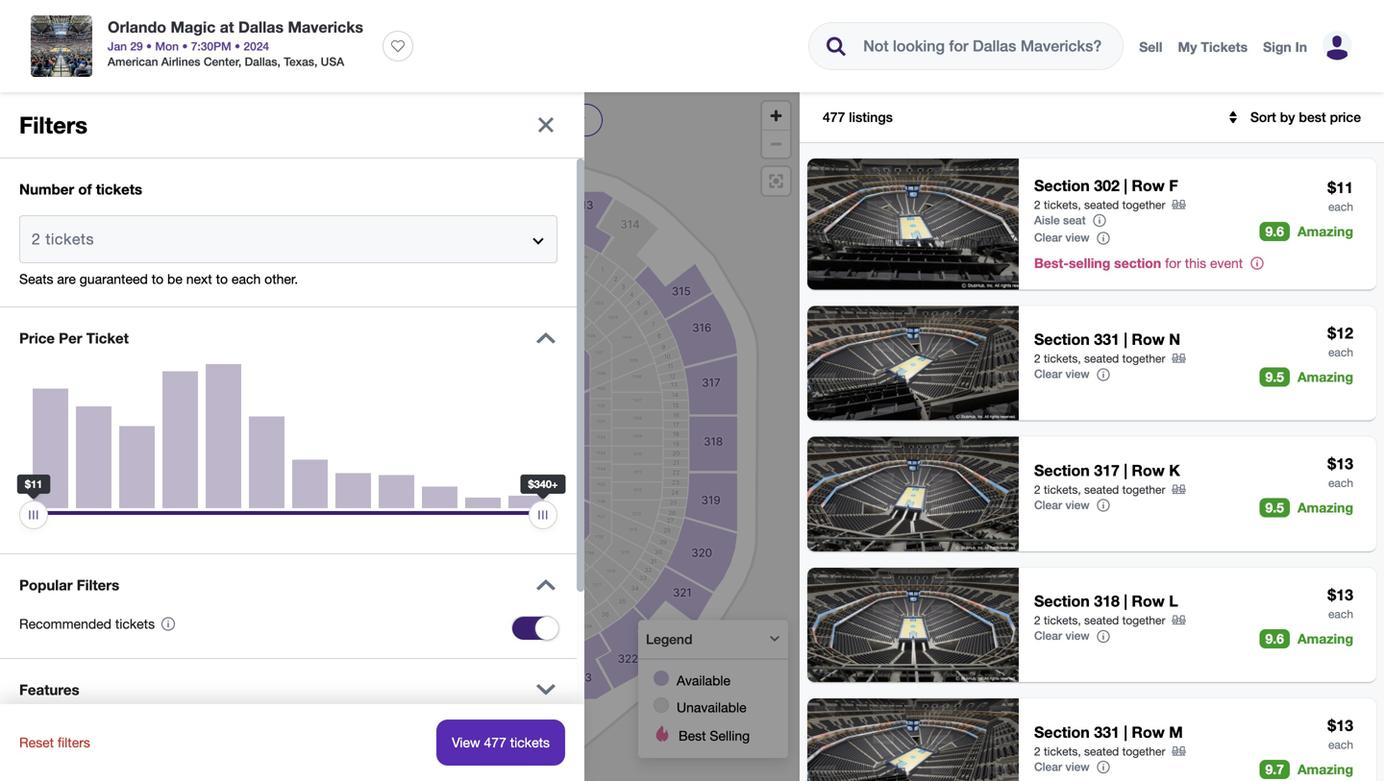 Task type: vqa. For each thing, say whether or not it's contained in the screenshot.


Task type: locate. For each thing, give the bounding box(es) containing it.
331 for | row m
[[1095, 724, 1120, 742]]

3 | from the top
[[1125, 462, 1128, 480]]

5 together from the top
[[1123, 745, 1166, 759]]

331 left n
[[1095, 331, 1120, 349]]

, for section 317 | row k
[[1078, 483, 1082, 497]]

listings
[[849, 109, 893, 125]]

3 row from the top
[[1132, 462, 1165, 480]]

row
[[1132, 176, 1165, 195], [1132, 331, 1165, 349], [1132, 462, 1165, 480], [1132, 593, 1165, 611], [1132, 724, 1165, 742]]

| right 302
[[1125, 176, 1128, 195]]

4 view from the top
[[1066, 630, 1090, 643]]

9.5 for $13
[[1266, 500, 1285, 516]]

3 $13 from the top
[[1328, 717, 1354, 735]]

1 2 tickets , seated together from the top
[[1035, 198, 1166, 212]]

2 down section 318 | row l
[[1035, 614, 1041, 628]]

sign in
[[1264, 39, 1308, 55]]

• up airlines
[[182, 39, 188, 53]]

4 2 tickets , seated together from the top
[[1035, 614, 1166, 628]]

dallas
[[238, 18, 284, 36]]

3 2 from the top
[[1035, 483, 1041, 497]]

seated for | row f
[[1085, 198, 1120, 212]]

1 | from the top
[[1125, 176, 1128, 195]]

orlando magic at dallas mavericks jan 29 • mon • 7:30pm • 2024 american airlines center , dallas, texas, usa
[[108, 18, 364, 68]]

tickets inside button
[[510, 735, 550, 751]]

clear view down section 318 | row l
[[1035, 630, 1090, 643]]

tooltip image
[[1096, 231, 1112, 246], [1250, 256, 1266, 271]]

view down section 318 | row l
[[1066, 630, 1090, 643]]

seated for | row m
[[1085, 745, 1120, 759]]

2 down section 331 | row m
[[1035, 745, 1041, 759]]

mon
[[155, 39, 179, 53]]

5 amazing from the top
[[1298, 762, 1354, 778]]

2 seated from the top
[[1085, 352, 1120, 366]]

filters up number on the left of page
[[19, 111, 88, 138]]

2 $13 from the top
[[1328, 586, 1354, 604]]

aisle
[[1035, 213, 1060, 227]]

section for section 331 | row m
[[1035, 724, 1090, 742]]

l
[[1170, 593, 1179, 611]]

tooltip image up best-selling section at the top right of the page
[[1096, 231, 1112, 246]]

sell
[[1140, 39, 1163, 55]]

view from seat image
[[808, 159, 1019, 290], [808, 306, 1019, 421], [808, 437, 1019, 552], [808, 568, 1019, 683], [808, 699, 1019, 782]]

1 $13 from the top
[[1328, 455, 1354, 473]]

2 amazing from the top
[[1298, 369, 1354, 385]]

2 tickets , seated together for | row n
[[1035, 352, 1166, 366]]

, down section 318 | row l
[[1078, 614, 1082, 628]]

filters
[[19, 111, 88, 138], [61, 112, 99, 128], [77, 577, 119, 594]]

5 | from the top
[[1125, 724, 1128, 742]]

clear down section 331 | row m
[[1035, 761, 1063, 774]]

2 tickets , seated together down section 331 | row n
[[1035, 352, 1166, 366]]

each for section 302 | row f
[[1329, 200, 1354, 214]]

to right next
[[216, 271, 228, 287]]

, up seat
[[1078, 198, 1082, 212]]

, for section 318 | row l
[[1078, 614, 1082, 628]]

clear down section 317 | row k
[[1035, 499, 1063, 512]]

331 left m
[[1095, 724, 1120, 742]]

, for section 331 | row m
[[1078, 745, 1082, 759]]

2 9.5 from the top
[[1266, 500, 1285, 516]]

2 together from the top
[[1123, 352, 1166, 366]]

5 2 tickets , seated together from the top
[[1035, 745, 1166, 759]]

2 view from the top
[[1066, 368, 1090, 381]]

1 vertical spatial 9.6
[[1266, 631, 1285, 647]]

2 down section 331 | row n
[[1035, 352, 1041, 366]]

4 clear from the top
[[1035, 630, 1063, 643]]

tooltip image right event
[[1250, 256, 1266, 271]]

3 clear view from the top
[[1035, 499, 1090, 512]]

, down section 317 | row k
[[1078, 483, 1082, 497]]

together down section 317 | row k
[[1123, 483, 1166, 497]]

$340+
[[528, 478, 558, 491]]

| right 318
[[1125, 593, 1128, 611]]

view
[[452, 735, 480, 751]]

row left m
[[1132, 724, 1165, 742]]

section 317 | row k
[[1035, 462, 1181, 480]]

0 vertical spatial 9.6
[[1266, 224, 1285, 240]]

2 tickets , seated together
[[1035, 198, 1166, 212], [1035, 352, 1166, 366], [1035, 483, 1166, 497], [1035, 614, 1166, 628], [1035, 745, 1166, 759]]

clear for section 318 | row l
[[1035, 630, 1063, 643]]

2 2 from the top
[[1035, 352, 1041, 366]]

seated down section 318 | row l
[[1085, 614, 1120, 628]]

2 clear view from the top
[[1035, 368, 1090, 381]]

clear view
[[1035, 231, 1090, 244], [1035, 368, 1090, 381], [1035, 499, 1090, 512], [1035, 630, 1090, 643], [1035, 761, 1090, 774]]

tickets right view
[[510, 735, 550, 751]]

1 clear view from the top
[[1035, 231, 1090, 244]]

section for section 302 | row f
[[1035, 176, 1090, 195]]

| for | row f
[[1125, 176, 1128, 195]]

tooltip image down section 318 | row l
[[1096, 629, 1112, 645]]

1 horizontal spatial tooltip image
[[1250, 256, 1266, 271]]

row left 'k'
[[1132, 462, 1165, 480]]

zoom in image
[[763, 102, 790, 130]]

2 for section 318 | row l
[[1035, 614, 1041, 628]]

clear down section 331 | row n
[[1035, 368, 1063, 381]]

$11
[[1328, 179, 1354, 197], [25, 478, 42, 491]]

9.5 for $12
[[1266, 369, 1285, 385]]

tickets right of
[[96, 181, 142, 198]]

row for n
[[1132, 331, 1165, 349]]

tooltip image down 317
[[1096, 498, 1112, 514]]

5 row from the top
[[1132, 724, 1165, 742]]

view for | row n
[[1066, 368, 1090, 381]]

3 2 tickets , seated together from the top
[[1035, 483, 1166, 497]]

tickets
[[1202, 39, 1248, 55]]

2 section from the top
[[1035, 331, 1090, 349]]

0 horizontal spatial to
[[152, 271, 164, 287]]

to
[[152, 271, 164, 287], [216, 271, 228, 287]]

seated down section 331 | row m
[[1085, 745, 1120, 759]]

2 331 from the top
[[1095, 724, 1120, 742]]

0 vertical spatial 9.5
[[1266, 369, 1285, 385]]

seated down section 302 | row f
[[1085, 198, 1120, 212]]

1 9.5 from the top
[[1266, 369, 1285, 385]]

,
[[239, 55, 242, 68], [1078, 198, 1082, 212], [1078, 352, 1082, 366], [1078, 483, 1082, 497], [1078, 614, 1082, 628], [1078, 745, 1082, 759]]

2 clear from the top
[[1035, 368, 1063, 381]]

0 horizontal spatial 477
[[484, 735, 507, 751]]

clear view for section 317 | row k
[[1035, 499, 1090, 512]]

5 2 from the top
[[1035, 745, 1041, 759]]

•
[[146, 39, 152, 53], [182, 39, 188, 53], [235, 39, 240, 53]]

recommended tickets
[[19, 616, 155, 632]]

1 horizontal spatial to
[[216, 271, 228, 287]]

seats are guaranteed to be next to each other.
[[19, 271, 298, 287]]

331
[[1095, 331, 1120, 349], [1095, 724, 1120, 742]]

view down section 331 | row n
[[1066, 368, 1090, 381]]

1 vertical spatial 477
[[484, 735, 507, 751]]

1 horizontal spatial •
[[182, 39, 188, 53]]

1 vertical spatial tooltip image
[[1250, 256, 1266, 271]]

2 tickets , seated together down section 331 | row m
[[1035, 745, 1166, 759]]

$13
[[1328, 455, 1354, 473], [1328, 586, 1354, 604], [1328, 717, 1354, 735]]

clear view down section 331 | row m
[[1035, 761, 1090, 774]]

price per ticket
[[19, 330, 129, 347]]

seated down section 331 | row n
[[1085, 352, 1120, 366]]

reset filters
[[19, 735, 90, 751]]

row left n
[[1132, 331, 1165, 349]]

seated
[[1085, 198, 1120, 212], [1085, 352, 1120, 366], [1085, 483, 1120, 497], [1085, 614, 1120, 628], [1085, 745, 1120, 759]]

, left dallas,
[[239, 55, 242, 68]]

zones
[[525, 112, 564, 128]]

2 tickets , seated together down section 302 | row f
[[1035, 198, 1166, 212]]

tooltip image for for this event
[[1250, 256, 1266, 271]]

2 | from the top
[[1125, 331, 1128, 349]]

tickets
[[96, 181, 142, 198], [1044, 198, 1078, 212], [1044, 352, 1078, 366], [1044, 483, 1078, 497], [1044, 614, 1078, 628], [115, 616, 155, 632], [510, 735, 550, 751], [1044, 745, 1078, 759]]

row for l
[[1132, 593, 1165, 611]]

4 amazing from the top
[[1298, 631, 1354, 647]]

• left the 2024
[[235, 39, 240, 53]]

1 section from the top
[[1035, 176, 1090, 195]]

5 view from the top
[[1066, 761, 1090, 774]]

tickets down section 331 | row m
[[1044, 745, 1078, 759]]

clear view down aisle seat
[[1035, 231, 1090, 244]]

3 view from the top
[[1066, 499, 1090, 512]]

0 vertical spatial 331
[[1095, 331, 1120, 349]]

view down section 317 | row k
[[1066, 499, 1090, 512]]

section
[[1115, 255, 1162, 271]]

4 clear view from the top
[[1035, 630, 1090, 643]]

, down section 331 | row n
[[1078, 352, 1082, 366]]

1 9.6 from the top
[[1266, 224, 1285, 240]]

1 vertical spatial $13
[[1328, 586, 1354, 604]]

3 section from the top
[[1035, 462, 1090, 480]]

4 view from seat image from the top
[[808, 568, 1019, 683]]

4 row from the top
[[1132, 593, 1165, 611]]

4 seated from the top
[[1085, 614, 1120, 628]]

view from seat image for section 331 | row m
[[808, 699, 1019, 782]]

1 331 from the top
[[1095, 331, 1120, 349]]

amazing
[[1298, 224, 1354, 240], [1298, 369, 1354, 385], [1298, 500, 1354, 516], [1298, 631, 1354, 647], [1298, 762, 1354, 778]]

by
[[1281, 109, 1296, 125]]

clear view down section 317 | row k
[[1035, 499, 1090, 512]]

5 section from the top
[[1035, 724, 1090, 742]]

2 tickets , seated together down 317
[[1035, 483, 1166, 497]]

9.6
[[1266, 224, 1285, 240], [1266, 631, 1285, 647]]

1 view from seat image from the top
[[808, 159, 1019, 290]]

each
[[1329, 200, 1354, 214], [232, 271, 261, 287], [1329, 346, 1354, 359], [1329, 477, 1354, 490], [1329, 608, 1354, 621], [1329, 739, 1354, 752]]

together
[[1123, 198, 1166, 212], [1123, 352, 1166, 366], [1123, 483, 1166, 497], [1123, 614, 1166, 628], [1123, 745, 1166, 759]]

1 row from the top
[[1132, 176, 1165, 195]]

to left be
[[152, 271, 164, 287]]

view
[[1066, 231, 1090, 244], [1066, 368, 1090, 381], [1066, 499, 1090, 512], [1066, 630, 1090, 643], [1066, 761, 1090, 774]]

4 section from the top
[[1035, 593, 1090, 611]]

n
[[1170, 331, 1181, 349]]

row left the l
[[1132, 593, 1165, 611]]

5 seated from the top
[[1085, 745, 1120, 759]]

together down section 318 | row l
[[1123, 614, 1166, 628]]

together for | row k
[[1123, 483, 1166, 497]]

1 horizontal spatial 477
[[823, 109, 846, 125]]

k
[[1170, 462, 1181, 480]]

2 horizontal spatial •
[[235, 39, 240, 53]]

477 right view
[[484, 735, 507, 751]]

tooltip image
[[1092, 213, 1108, 229], [1096, 367, 1112, 383], [1096, 498, 1112, 514], [1096, 629, 1112, 645], [1096, 760, 1112, 776]]

seated down 317
[[1085, 483, 1120, 497]]

view 477 tickets
[[452, 735, 550, 751]]

| left m
[[1125, 724, 1128, 742]]

clear down "aisle"
[[1035, 231, 1063, 244]]

1 • from the left
[[146, 39, 152, 53]]

tooltip image down section 331 | row n
[[1096, 367, 1112, 383]]

0 vertical spatial 477
[[823, 109, 846, 125]]

2 9.6 from the top
[[1266, 631, 1285, 647]]

2 for section 331 | row m
[[1035, 745, 1041, 759]]

view down seat
[[1066, 231, 1090, 244]]

sign
[[1264, 39, 1292, 55]]

1 vertical spatial 9.5
[[1266, 500, 1285, 516]]

each for section 331 | row m
[[1329, 739, 1354, 752]]

, inside orlando magic at dallas mavericks jan 29 • mon • 7:30pm • 2024 american airlines center , dallas, texas, usa
[[239, 55, 242, 68]]

0 vertical spatial tooltip image
[[1096, 231, 1112, 246]]

sort by best price
[[1251, 109, 1362, 125]]

available
[[677, 673, 731, 689]]

$13 for | row l
[[1328, 586, 1354, 604]]

clear down section 318 | row l
[[1035, 630, 1063, 643]]

317
[[1095, 462, 1120, 480]]

0 horizontal spatial $11
[[25, 478, 42, 491]]

5 clear from the top
[[1035, 761, 1063, 774]]

1 amazing from the top
[[1298, 224, 1354, 240]]

2 down section 317 | row k
[[1035, 483, 1041, 497]]

3 view from seat image from the top
[[808, 437, 1019, 552]]

2 up "aisle"
[[1035, 198, 1041, 212]]

3 seated from the top
[[1085, 483, 1120, 497]]

, for section 331 | row n
[[1078, 352, 1082, 366]]

3 together from the top
[[1123, 483, 1166, 497]]

my
[[1179, 39, 1198, 55]]

per
[[59, 330, 82, 347]]

together down section 331 | row n
[[1123, 352, 1166, 366]]

selling
[[1069, 255, 1111, 271]]

| left n
[[1125, 331, 1128, 349]]

1 to from the left
[[152, 271, 164, 287]]

1 seated from the top
[[1085, 198, 1120, 212]]

4 2 from the top
[[1035, 614, 1041, 628]]

4 | from the top
[[1125, 593, 1128, 611]]

section for section 318 | row l
[[1035, 593, 1090, 611]]

0 vertical spatial $13
[[1328, 455, 1354, 473]]

together down section 302 | row f
[[1123, 198, 1166, 212]]

view 477 tickets button
[[437, 720, 565, 766]]

|
[[1125, 176, 1128, 195], [1125, 331, 1128, 349], [1125, 462, 1128, 480], [1125, 593, 1128, 611], [1125, 724, 1128, 742]]

29
[[130, 39, 143, 53]]

row left f on the right of the page
[[1132, 176, 1165, 195]]

0 horizontal spatial tooltip image
[[1096, 231, 1112, 246]]

4 together from the top
[[1123, 614, 1166, 628]]

tooltip image down section 331 | row m
[[1096, 760, 1112, 776]]

together down section 331 | row m
[[1123, 745, 1166, 759]]

, for section 302 | row f
[[1078, 198, 1082, 212]]

477 left listings
[[823, 109, 846, 125]]

2 row from the top
[[1132, 331, 1165, 349]]

0 vertical spatial $11
[[1328, 179, 1354, 197]]

clear view for section 331 | row n
[[1035, 368, 1090, 381]]

9.7
[[1266, 762, 1285, 778]]

clear view down section 331 | row n
[[1035, 368, 1090, 381]]

tooltip image for | row m
[[1096, 760, 1112, 776]]

other.
[[265, 271, 298, 287]]

2 vertical spatial $13
[[1328, 717, 1354, 735]]

popular
[[19, 577, 73, 594]]

0 horizontal spatial •
[[146, 39, 152, 53]]

section 331 | row m
[[1035, 724, 1184, 742]]

302
[[1095, 176, 1120, 195]]

view from seat image for section 318 | row l
[[808, 568, 1019, 683]]

american
[[108, 55, 158, 68]]

1 vertical spatial $11
[[25, 478, 42, 491]]

1 vertical spatial 331
[[1095, 724, 1120, 742]]

2 2 tickets , seated together from the top
[[1035, 352, 1166, 366]]

3 amazing from the top
[[1298, 500, 1354, 516]]

1 2 from the top
[[1035, 198, 1041, 212]]

, down section 331 | row m
[[1078, 745, 1082, 759]]

2 tickets , seated together down section 318 | row l
[[1035, 614, 1166, 628]]

usa
[[321, 55, 344, 68]]

tickets down section 318 | row l
[[1044, 614, 1078, 628]]

section
[[1035, 176, 1090, 195], [1035, 331, 1090, 349], [1035, 462, 1090, 480], [1035, 593, 1090, 611], [1035, 724, 1090, 742]]

filters up number of tickets
[[61, 112, 99, 128]]

1 together from the top
[[1123, 198, 1166, 212]]

• right 29
[[146, 39, 152, 53]]

| right 317
[[1125, 462, 1128, 480]]

3 clear from the top
[[1035, 499, 1063, 512]]

view down section 331 | row m
[[1066, 761, 1090, 774]]

2 view from seat image from the top
[[808, 306, 1019, 421]]

tooltip image for | row n
[[1096, 367, 1112, 383]]

5 clear view from the top
[[1035, 761, 1090, 774]]

9.5
[[1266, 369, 1285, 385], [1266, 500, 1285, 516]]

5 view from seat image from the top
[[808, 699, 1019, 782]]



Task type: describe. For each thing, give the bounding box(es) containing it.
9.6 for $13
[[1266, 631, 1285, 647]]

f
[[1170, 176, 1179, 195]]

reset
[[19, 735, 54, 751]]

for
[[1166, 255, 1182, 271]]

2 • from the left
[[182, 39, 188, 53]]

clear for section 331 | row n
[[1035, 368, 1063, 381]]

clear for section 317 | row k
[[1035, 499, 1063, 512]]

1 horizontal spatial $11
[[1328, 179, 1354, 197]]

together for | row n
[[1123, 352, 1166, 366]]

best
[[1300, 109, 1327, 125]]

my tickets link
[[1179, 39, 1248, 55]]

section 331 | row n
[[1035, 331, 1181, 349]]

texas,
[[284, 55, 318, 68]]

tooltip image right seat
[[1092, 213, 1108, 229]]

filters inside button
[[61, 112, 99, 128]]

m
[[1170, 724, 1184, 742]]

sell link
[[1140, 39, 1163, 55]]

amazing for section 317 | row k
[[1298, 500, 1354, 516]]

tickets up aisle seat
[[1044, 198, 1078, 212]]

are
[[57, 271, 76, 287]]

best-selling section
[[1035, 255, 1162, 271]]

3 • from the left
[[235, 39, 240, 53]]

next
[[186, 271, 212, 287]]

section 318 | row l
[[1035, 593, 1179, 611]]

tooltip image for | row k
[[1096, 498, 1112, 514]]

zones button
[[509, 104, 603, 137]]

2 for section 302 | row f
[[1035, 198, 1041, 212]]

477 listings
[[823, 109, 893, 125]]

number
[[19, 181, 74, 198]]

best selling
[[679, 728, 750, 744]]

be
[[167, 271, 183, 287]]

amazing for section 318 | row l
[[1298, 631, 1354, 647]]

| for | row m
[[1125, 724, 1128, 742]]

dallas,
[[245, 55, 281, 68]]

seated for | row l
[[1085, 614, 1120, 628]]

each for section 331 | row n
[[1329, 346, 1354, 359]]

features
[[19, 682, 79, 699]]

orlando
[[108, 18, 166, 36]]

Not looking for Dallas Mavericks? search field
[[848, 23, 1121, 69]]

seated for | row n
[[1085, 352, 1120, 366]]

price
[[19, 330, 55, 347]]

2 tickets , seated together for | row k
[[1035, 483, 1166, 497]]

magic
[[171, 18, 216, 36]]

1 clear from the top
[[1035, 231, 1063, 244]]

section for section 317 | row k
[[1035, 462, 1090, 480]]

orlando magic at dallas mavericks link
[[108, 15, 364, 38]]

331 for | row n
[[1095, 331, 1120, 349]]

aisle seat
[[1035, 213, 1086, 227]]

each for section 317 | row k
[[1329, 477, 1354, 490]]

recommended
[[19, 616, 112, 632]]

view for | row m
[[1066, 761, 1090, 774]]

together for | row f
[[1123, 198, 1166, 212]]

| for | row l
[[1125, 593, 1128, 611]]

sign in link
[[1264, 39, 1308, 55]]

best
[[679, 728, 706, 744]]

row for k
[[1132, 462, 1165, 480]]

jan
[[108, 39, 127, 53]]

amazing for section 302 | row f
[[1298, 224, 1354, 240]]

tickets down section 317 | row k
[[1044, 483, 1078, 497]]

9.6 for $11
[[1266, 224, 1285, 240]]

my tickets
[[1179, 39, 1248, 55]]

section for section 331 | row n
[[1035, 331, 1090, 349]]

price
[[1331, 109, 1362, 125]]

filters button
[[19, 104, 115, 137]]

tickets right recommended
[[115, 616, 155, 632]]

in
[[1296, 39, 1308, 55]]

7:30pm
[[191, 39, 232, 53]]

american airlines center link
[[108, 55, 239, 68]]

view for | row l
[[1066, 630, 1090, 643]]

center
[[204, 55, 239, 68]]

at
[[220, 18, 234, 36]]

ticket
[[86, 330, 129, 347]]

$13 for | row m
[[1328, 717, 1354, 735]]

view from seat image for section 331 | row n
[[808, 306, 1019, 421]]

for this event
[[1166, 255, 1244, 271]]

dallas mavericks tickets image
[[31, 15, 92, 77]]

view for | row k
[[1066, 499, 1090, 512]]

477 inside button
[[484, 735, 507, 751]]

2 to from the left
[[216, 271, 228, 287]]

2 for section 317 | row k
[[1035, 483, 1041, 497]]

seat
[[1064, 213, 1086, 227]]

tooltip image for | row l
[[1096, 629, 1112, 645]]

legend
[[646, 632, 693, 648]]

best-
[[1035, 255, 1069, 271]]

section 302 | row f
[[1035, 176, 1179, 195]]

318
[[1095, 593, 1120, 611]]

clear view for section 331 | row m
[[1035, 761, 1090, 774]]

seated for | row k
[[1085, 483, 1120, 497]]

seats
[[19, 271, 53, 287]]

this
[[1186, 255, 1207, 271]]

tickets down section 331 | row n
[[1044, 352, 1078, 366]]

row for m
[[1132, 724, 1165, 742]]

event
[[1211, 255, 1244, 271]]

amazing for section 331 | row m
[[1298, 762, 1354, 778]]

row for f
[[1132, 176, 1165, 195]]

of
[[78, 181, 92, 198]]

together for | row m
[[1123, 745, 1166, 759]]

popular filters
[[19, 577, 119, 594]]

1 view from the top
[[1066, 231, 1090, 244]]

2 tickets , seated together for | row f
[[1035, 198, 1166, 212]]

clear for section 331 | row m
[[1035, 761, 1063, 774]]

$13 for | row k
[[1328, 455, 1354, 473]]

number of tickets
[[19, 181, 142, 198]]

2 tickets , seated together for | row m
[[1035, 745, 1166, 759]]

map region
[[0, 92, 800, 782]]

| for | row n
[[1125, 331, 1128, 349]]

view from seat image for section 317 | row k
[[808, 437, 1019, 552]]

unavailable
[[677, 700, 747, 716]]

| for | row k
[[1125, 462, 1128, 480]]

sort
[[1251, 109, 1277, 125]]

2024
[[244, 39, 269, 53]]

tooltip image for clear view
[[1096, 231, 1112, 246]]

each for section 318 | row l
[[1329, 608, 1354, 621]]

airlines
[[161, 55, 201, 68]]

selling
[[710, 728, 750, 744]]

filters
[[58, 735, 90, 751]]

clear view for section 318 | row l
[[1035, 630, 1090, 643]]

2 tickets , seated together for | row l
[[1035, 614, 1166, 628]]

filters up recommended tickets
[[77, 577, 119, 594]]

together for | row l
[[1123, 614, 1166, 628]]

guaranteed
[[80, 271, 148, 287]]

legend button
[[639, 621, 789, 659]]

2 for section 331 | row n
[[1035, 352, 1041, 366]]

$12
[[1328, 324, 1354, 342]]

mavericks
[[288, 18, 364, 36]]

amazing for section 331 | row n
[[1298, 369, 1354, 385]]



